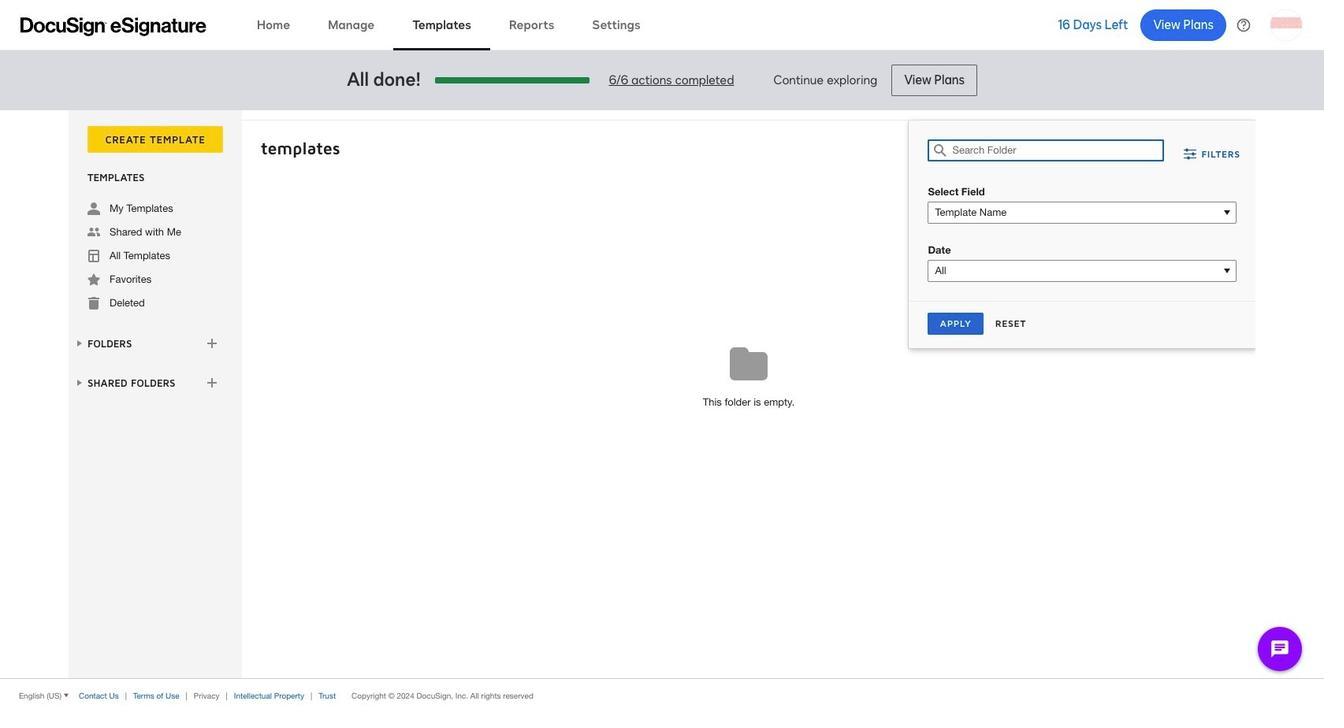Task type: vqa. For each thing, say whether or not it's contained in the screenshot.
Docusignlogo at the left of page
no



Task type: locate. For each thing, give the bounding box(es) containing it.
more info region
[[0, 679, 1325, 713]]

view folders image
[[73, 337, 86, 350]]

star filled image
[[88, 274, 100, 286]]

shared image
[[88, 226, 100, 239]]

secondary navigation region
[[69, 110, 1260, 679]]

trash image
[[88, 297, 100, 310]]

templates image
[[88, 250, 100, 263]]



Task type: describe. For each thing, give the bounding box(es) containing it.
user image
[[88, 203, 100, 215]]

view shared folders image
[[73, 377, 86, 389]]

Search Folder text field
[[953, 140, 1164, 161]]

docusign esignature image
[[21, 17, 207, 36]]

your uploaded profile image image
[[1271, 9, 1303, 41]]



